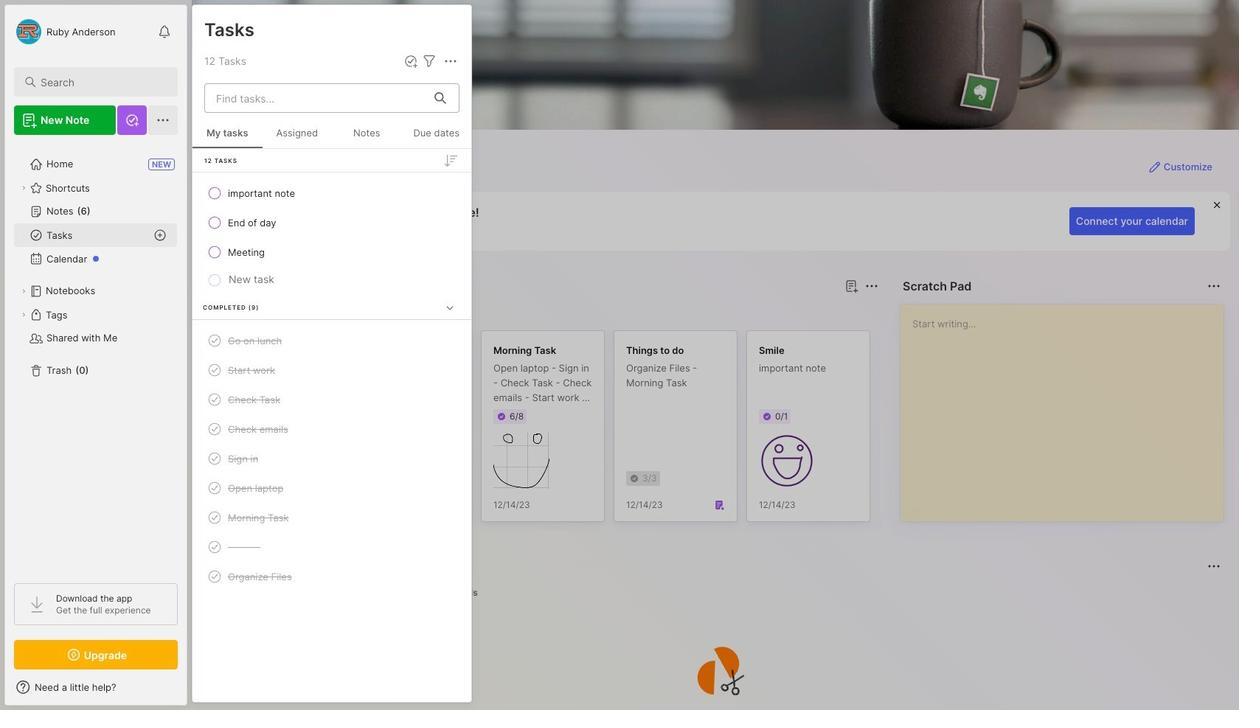 Task type: vqa. For each thing, say whether or not it's contained in the screenshot.
More Actions icon to the left
no



Task type: locate. For each thing, give the bounding box(es) containing it.
row group
[[193, 149, 471, 603], [215, 331, 1145, 531]]

tab
[[218, 304, 262, 322], [268, 304, 327, 322], [399, 584, 437, 602], [443, 584, 485, 602]]

Account field
[[14, 17, 116, 46]]

0 vertical spatial tab list
[[218, 304, 876, 322]]

None search field
[[41, 73, 165, 91]]

main element
[[0, 0, 192, 710]]

meeting 2 cell
[[228, 245, 265, 260]]

expand tags image
[[19, 311, 28, 319]]

9 row from the top
[[198, 475, 466, 502]]

sort options image
[[442, 152, 460, 169]]

1 vertical spatial tab list
[[218, 584, 1219, 602]]

0 horizontal spatial thumbnail image
[[494, 433, 550, 489]]

organize files 8 cell
[[228, 570, 292, 584]]

check emails 3 cell
[[228, 422, 288, 437]]

thumbnail image
[[494, 433, 550, 489], [759, 433, 815, 489]]

Find tasks… text field
[[207, 86, 426, 110]]

Search text field
[[41, 75, 165, 89]]

2 tab list from the top
[[218, 584, 1219, 602]]

important note 0 cell
[[228, 186, 295, 201]]

sign in 4 cell
[[228, 451, 258, 466]]

end of day 1 cell
[[228, 215, 276, 230]]

tree inside main 'element'
[[5, 144, 187, 570]]

1 horizontal spatial thumbnail image
[[759, 433, 815, 489]]

1 row from the top
[[198, 180, 466, 207]]

tab list
[[218, 304, 876, 322], [218, 584, 1219, 602]]

more actions and view options image
[[442, 52, 460, 70]]

morning task 6 cell
[[228, 511, 289, 525]]

4 row from the top
[[198, 328, 466, 354]]

check task 2 cell
[[228, 392, 281, 407]]

none search field inside main 'element'
[[41, 73, 165, 91]]

tree
[[5, 144, 187, 570]]

row
[[198, 180, 466, 207], [198, 210, 466, 236], [198, 239, 466, 266], [198, 328, 466, 354], [198, 357, 466, 384], [198, 387, 466, 413], [198, 416, 466, 443], [198, 446, 466, 472], [198, 475, 466, 502], [198, 505, 466, 531], [198, 534, 466, 561], [198, 564, 466, 590]]

10 row from the top
[[198, 505, 466, 531]]



Task type: describe. For each thing, give the bounding box(es) containing it.
2 thumbnail image from the left
[[759, 433, 815, 489]]

1 tab list from the top
[[218, 304, 876, 322]]

collapse 01_completed image
[[443, 300, 457, 315]]

6 row from the top
[[198, 387, 466, 413]]

expand notebooks image
[[19, 287, 28, 296]]

filter tasks image
[[421, 52, 438, 70]]

WHAT'S NEW field
[[5, 676, 187, 699]]

start work 1 cell
[[228, 363, 275, 378]]

1 thumbnail image from the left
[[494, 433, 550, 489]]

2 row from the top
[[198, 210, 466, 236]]

5 row from the top
[[198, 357, 466, 384]]

7 row from the top
[[198, 416, 466, 443]]

12 row from the top
[[198, 564, 466, 590]]

Sort options field
[[442, 152, 460, 169]]

7 cell
[[228, 540, 260, 555]]

Start writing… text field
[[913, 305, 1223, 510]]

More actions and view options field
[[438, 52, 460, 70]]

go on lunch 0 cell
[[228, 333, 282, 348]]

8 row from the top
[[198, 446, 466, 472]]

Filter tasks field
[[421, 52, 438, 70]]

new task image
[[404, 54, 418, 69]]

open laptop 5 cell
[[228, 481, 284, 496]]

11 row from the top
[[198, 534, 466, 561]]

3 row from the top
[[198, 239, 466, 266]]

click to collapse image
[[186, 683, 197, 701]]



